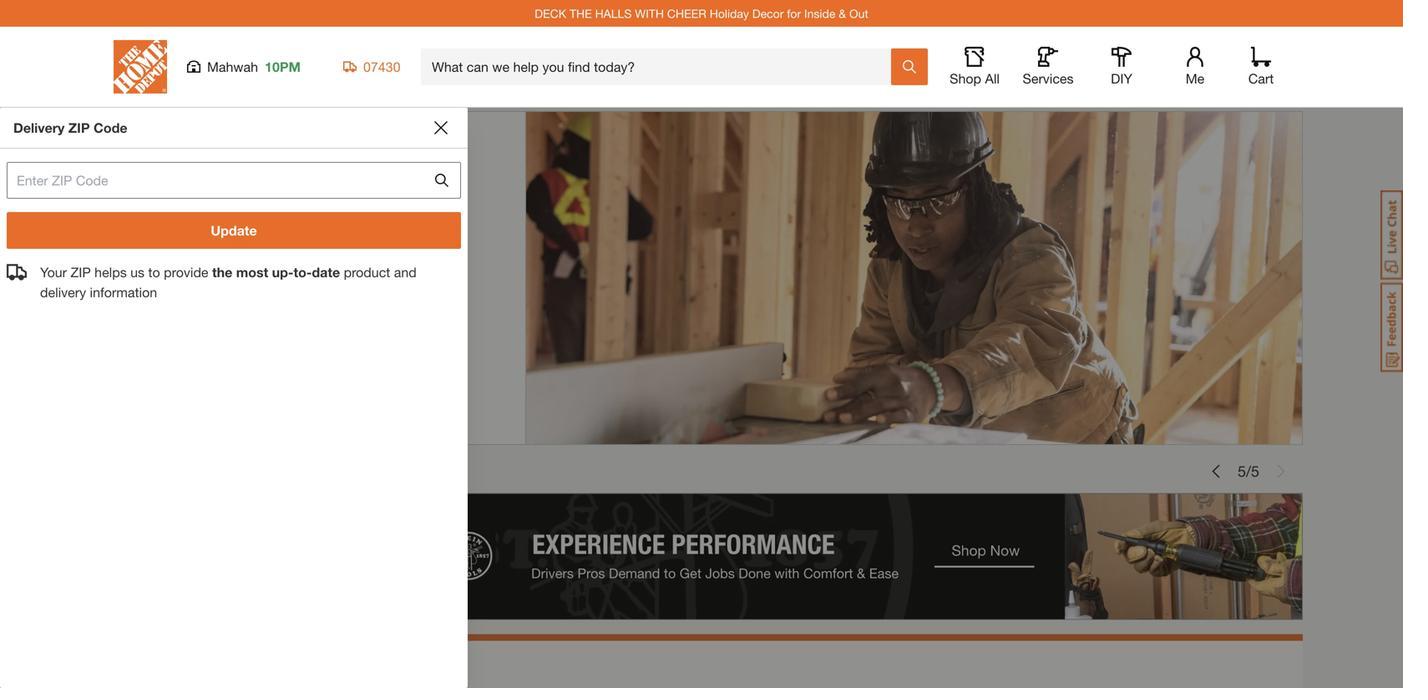 Task type: vqa. For each thing, say whether or not it's contained in the screenshot.
Grill Color Family Grill
no



Task type: describe. For each thing, give the bounding box(es) containing it.
mahwah
[[207, 59, 258, 75]]

holiday
[[710, 6, 749, 20]]

delivery
[[40, 284, 86, 300]]

your
[[40, 264, 67, 280]]

5 / 5
[[1238, 462, 1260, 480]]

cart
[[1249, 71, 1274, 86]]

shop all button
[[948, 47, 1002, 87]]

your zip helps us to provide the most up-to-date
[[40, 264, 344, 280]]

feedback link image
[[1381, 282, 1403, 373]]

the
[[570, 6, 592, 20]]

provide
[[164, 264, 208, 280]]

to
[[148, 264, 160, 280]]

out
[[849, 6, 869, 20]]

information
[[90, 284, 157, 300]]

deck the halls with cheer holiday decor for inside & out link
[[535, 6, 869, 20]]

us
[[130, 264, 145, 280]]

cheer
[[667, 6, 707, 20]]

1 5 from the left
[[1238, 462, 1246, 480]]

What can we help you find today? search field
[[432, 49, 890, 84]]

/
[[1246, 462, 1251, 480]]

10pm
[[265, 59, 301, 75]]

for
[[787, 6, 801, 20]]

code
[[94, 120, 127, 136]]

the
[[212, 264, 232, 280]]

shop all
[[950, 71, 1000, 86]]

and
[[394, 264, 417, 280]]

zip for code
[[68, 120, 90, 136]]

product and delivery information
[[40, 264, 417, 300]]

diy button
[[1095, 47, 1149, 87]]

up-
[[272, 264, 294, 280]]

halls
[[595, 6, 632, 20]]



Task type: locate. For each thing, give the bounding box(es) containing it.
product
[[344, 264, 390, 280]]

cart link
[[1243, 47, 1280, 87]]

1 vertical spatial zip
[[71, 264, 91, 280]]

shop
[[950, 71, 981, 86]]

07430 button
[[343, 58, 401, 75]]

this is the last slide image
[[1275, 465, 1288, 478]]

diy
[[1111, 71, 1133, 86]]

&
[[839, 6, 846, 20]]

services button
[[1022, 47, 1075, 87]]

zip
[[68, 120, 90, 136], [71, 264, 91, 280]]

Enter ZIP Code telephone field
[[7, 162, 432, 199]]

date
[[312, 264, 340, 280]]

most
[[236, 264, 268, 280]]

5 left this is the last slide image
[[1251, 462, 1260, 480]]

mahwah 10pm
[[207, 59, 301, 75]]

update
[[211, 223, 257, 238]]

0 horizontal spatial 5
[[1238, 462, 1246, 480]]

zip up delivery
[[71, 264, 91, 280]]

update button
[[7, 212, 461, 249]]

07430
[[363, 59, 401, 75]]

image for filling the trades gap committed to helping prepare  the next generation of pros image
[[100, 111, 1303, 445]]

with
[[635, 6, 664, 20]]

me
[[1186, 71, 1205, 86]]

0 vertical spatial zip
[[68, 120, 90, 136]]

services
[[1023, 71, 1074, 86]]

delivery
[[13, 120, 65, 136]]

me button
[[1169, 47, 1222, 87]]

decor
[[752, 6, 784, 20]]

1 horizontal spatial 5
[[1251, 462, 1260, 480]]

2 5 from the left
[[1251, 462, 1260, 480]]

all
[[985, 71, 1000, 86]]

previous slide image
[[1209, 465, 1223, 478]]

5 right previous slide icon
[[1238, 462, 1246, 480]]

helps
[[95, 264, 127, 280]]

5
[[1238, 462, 1246, 480], [1251, 462, 1260, 480]]

zip left code
[[68, 120, 90, 136]]

zip for helps
[[71, 264, 91, 280]]

deck
[[535, 6, 566, 20]]

drawer close image
[[434, 121, 448, 134]]

deck the halls with cheer holiday decor for inside & out
[[535, 6, 869, 20]]

inside
[[804, 6, 836, 20]]

delivery zip code
[[13, 120, 127, 136]]

the home depot logo image
[[114, 40, 167, 94]]

to-
[[294, 264, 312, 280]]



